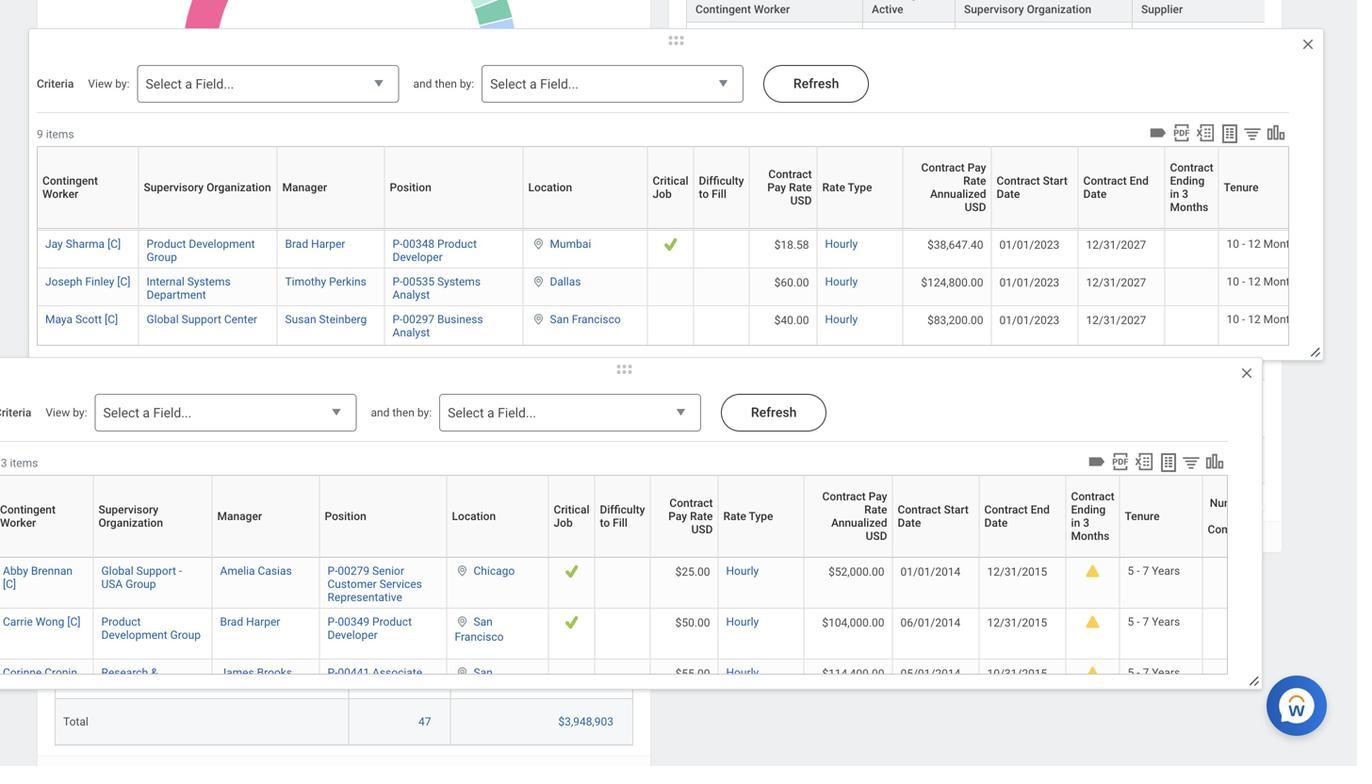 Task type: describe. For each thing, give the bounding box(es) containing it.
resize modal image for 9 items
[[1310, 346, 1324, 360]]

(usd)
[[595, 357, 624, 370]]

contract right yes
[[898, 504, 942, 517]]

1 horizontal spatial the worker is in a job that has been flagged as critical to the organization. image
[[664, 238, 678, 252]]

contract left díaz on the bottom right
[[670, 497, 713, 510]]

0 horizontal spatial total
[[63, 716, 88, 729]]

more
[[971, 531, 997, 544]]

view for 13 items
[[46, 406, 70, 420]]

0 vertical spatial product development group
[[147, 238, 255, 264]]

p- for 00348
[[393, 238, 403, 251]]

timothy perkins link
[[285, 272, 367, 289]]

1 for $20,040
[[425, 670, 431, 683]]

hourly link right $55.00
[[727, 663, 759, 680]]

contract ending in 3 months button for 'tenure' button corresponding to 'contract start date' button corresponding to the topmost contract pay rate annualized usd button
[[1171, 146, 1226, 228]]

location image for san francisco
[[455, 616, 470, 629]]

2 select a field... button from the left
[[482, 65, 744, 104]]

global support center link
[[147, 309, 257, 326]]

end for 'tenure' button corresponding to 'contract start date' button corresponding to the topmost contract pay rate annualized usd button contract ending in 3 months button
[[1130, 174, 1149, 188]]

1 horizontal spatial brad harper link
[[285, 234, 345, 251]]

15
[[85, 670, 97, 683]]

ansel
[[725, 154, 753, 167]]

hourly for $18.58
[[826, 238, 858, 251]]

of
[[1254, 497, 1264, 510]]

services
[[380, 578, 422, 591]]

analyst for 00535
[[393, 289, 430, 302]]

10 - 12 months for $124,800.00
[[1227, 275, 1303, 289]]

1 vertical spatial francisco
[[455, 631, 504, 644]]

count
[[412, 357, 442, 370]]

global for global support - south africa group
[[964, 212, 996, 225]]

view inside all contingent workers with assets 'element'
[[943, 531, 968, 544]]

pay up $38,647.40
[[968, 161, 987, 174]]

row containing 12 - 18 months
[[55, 423, 634, 469]]

carrie wong [c] link inside row
[[695, 393, 773, 410]]

3 inside 'element'
[[63, 577, 70, 590]]

1 vertical spatial harper
[[246, 616, 280, 629]]

bram ansel [c]
[[695, 154, 769, 167]]

row containing 10 - 15 years
[[55, 654, 634, 700]]

systems inside internal systems department
[[187, 275, 231, 289]]

details view - expand/collapse chart image
[[1266, 123, 1287, 143]]

gonzález
[[760, 500, 807, 514]]

bram
[[695, 154, 722, 167]]

view by: for 9 items
[[88, 77, 130, 90]]

support for global support - usa group
[[136, 565, 176, 578]]

jay sharma [c]
[[45, 238, 121, 251]]

abby brennan [c] link
[[3, 561, 73, 591]]

tenure (months) button
[[56, 324, 349, 375]]

row containing claudia díaz gonzález [c]
[[686, 484, 1358, 563]]

contract up $38,647.40
[[922, 161, 965, 174]]

2 horizontal spatial tenure
[[1224, 181, 1259, 194]]

contract end date button for 'contract start date' button corresponding to the topmost contract pay rate annualized usd button
[[1084, 146, 1173, 228]]

all contingent workers with assets element
[[670, 0, 1358, 745]]

corinne cronin [c] link
[[3, 663, 77, 693]]

product up internal
[[147, 238, 186, 251]]

arvind meenakshi [c]
[[695, 96, 801, 110]]

refresh for 13 items
[[751, 405, 797, 421]]

group inside "global support - usa group"
[[126, 578, 156, 591]]

steinberg
[[319, 313, 367, 326]]

product inside "p-00349 product developer"
[[373, 616, 412, 629]]

1 horizontal spatial francisco
[[572, 313, 621, 326]]

p- for 00297
[[393, 313, 403, 326]]

...
[[1000, 531, 1009, 544]]

contract up cronje
[[769, 168, 812, 181]]

p-00297 business analyst
[[393, 313, 483, 339]]

1 button for $20,040
[[425, 669, 434, 684]]

supervisory organization button
[[956, 0, 1133, 22]]

global support - latam group link
[[964, 497, 1117, 514]]

contract up the africa in the right of the page
[[1084, 174, 1127, 188]]

2 - 3 years element
[[63, 527, 116, 544]]

dallas link
[[550, 272, 581, 289]]

contract up the ltd
[[1171, 161, 1214, 174]]

research
[[101, 667, 148, 680]]

p-00535 systems analyst link
[[393, 272, 481, 302]]

group inside global support - south africa group
[[964, 227, 994, 240]]

00348
[[403, 238, 435, 251]]

$49,809
[[574, 439, 614, 452]]

row containing currently active
[[686, 0, 1358, 24]]

row containing 19 - 24 months
[[55, 469, 634, 515]]

$3,948,903 button
[[559, 715, 617, 730]]

$55.00
[[676, 668, 711, 681]]

fill for contract pay rate usd button for rate type button corresponding to the bottommost contract pay rate annualized usd button's difficulty to fill button
[[613, 517, 628, 530]]

critical for rate type button corresponding to the topmost contract pay rate annualized usd button's location button
[[653, 174, 689, 188]]

10 - 15 years
[[63, 670, 128, 683]]

location image for san francisco
[[531, 313, 546, 326]]

1 horizontal spatial in
[[1171, 188, 1180, 201]]

p-00349 product developer link
[[328, 612, 412, 642]]

$25.00
[[676, 566, 711, 579]]

1 vertical spatial product development group
[[101, 616, 201, 642]]

24
[[85, 485, 97, 498]]

global support - greater india group
[[964, 96, 1112, 125]]

(pty.)
[[1164, 212, 1191, 225]]

p- for 00535
[[393, 275, 403, 289]]

brad for the left the brad harper link
[[220, 616, 243, 629]]

usd down yes
[[866, 530, 888, 543]]

amelia casias link
[[220, 561, 292, 578]]

3 - 5 years
[[63, 577, 116, 590]]

mumbai
[[550, 238, 592, 251]]

corinne
[[3, 667, 42, 680]]

brendan
[[695, 212, 737, 225]]

date up the africa in the right of the page
[[1084, 188, 1107, 201]]

end for 'tenure' button corresponding to the bottommost contract pay rate annualized usd button's 'contract start date' button's contract ending in 3 months button
[[1031, 504, 1050, 517]]

10/31/2015
[[988, 668, 1048, 681]]

contingent for location button associated with rate type button corresponding to the bottommost contract pay rate annualized usd button's supervisory organization button 'manager' button
[[0, 504, 56, 517]]

19 - 24 months element
[[63, 481, 138, 498]]

systems inside p-00535 systems analyst
[[438, 275, 481, 289]]

wong for carrie wong [c] link in row
[[728, 396, 757, 410]]

wong for the bottom carrie wong [c] link
[[36, 616, 64, 629]]

brendan cronje [c] link
[[695, 208, 788, 225]]

product down usa
[[101, 616, 141, 629]]

job for location button associated with rate type button corresponding to the bottommost contract pay rate annualized usd button
[[554, 517, 573, 530]]

currently active
[[872, 0, 918, 16]]

total inside popup button
[[479, 324, 504, 338]]

0 vertical spatial contract start date
[[997, 174, 1068, 201]]

(months)
[[102, 357, 148, 370]]

and for 9 items
[[413, 77, 432, 90]]

hourly link for $40.00
[[826, 309, 858, 326]]

annualized for rate type button corresponding to the topmost contract pay rate annualized usd button contract pay rate usd button
[[931, 188, 987, 201]]

p-00441 associate product developer link
[[328, 663, 423, 693]]

currently
[[872, 0, 918, 1]]

12 - 18 months
[[63, 439, 138, 452]]

01/01/2023 for $124,800.00
[[1000, 276, 1060, 289]]

p-00441 associate product developer
[[328, 667, 423, 693]]

chicago link
[[474, 561, 515, 578]]

and then by: for 9 items
[[413, 77, 474, 90]]

toolbar for 13 items
[[1084, 452, 1229, 475]]

1 horizontal spatial harper
[[311, 238, 345, 251]]

rate type for rate type button corresponding to the topmost contract pay rate annualized usd button contract pay rate usd button
[[823, 181, 873, 194]]

1 vertical spatial product development group link
[[101, 612, 201, 642]]

currently active button
[[864, 0, 955, 22]]

criteria for 13
[[0, 406, 31, 420]]

1 vertical spatial carrie
[[3, 616, 33, 629]]

james
[[220, 667, 254, 680]]

2 vertical spatial development
[[101, 680, 168, 693]]

total element
[[63, 712, 88, 729]]

01/01/2014
[[901, 566, 961, 579]]

contract end date for the bottommost contract pay rate annualized usd button's 'contract start date' button
[[985, 504, 1050, 530]]

times
[[1233, 510, 1264, 523]]

san inside san francisco
[[474, 616, 493, 629]]

10 - 12 months element for $83,200.00
[[1227, 309, 1303, 326]]

$20,040
[[574, 670, 614, 683]]

0 vertical spatial 47
[[322, 19, 377, 76]]

claudia díaz gonzález [c] link
[[695, 497, 823, 514]]

difficulty to fill for the bottommost contract pay rate annualized usd button
[[600, 504, 645, 530]]

$3,948,903
[[559, 716, 614, 729]]

1 horizontal spatial san
[[550, 313, 569, 326]]

2 select a field... button from the left
[[440, 394, 702, 433]]

hourly link right $50.00
[[727, 612, 759, 629]]

1 12/31/2015 from the top
[[988, 566, 1048, 579]]

move modal image for 9 items
[[658, 29, 695, 52]]

$290,049
[[567, 577, 614, 590]]

1 vertical spatial san francisco
[[455, 616, 504, 644]]

brooks
[[257, 667, 292, 680]]

south
[[1047, 212, 1077, 225]]

position for location button associated with rate type button corresponding to the bottommost contract pay rate annualized usd button
[[325, 510, 367, 523]]

developer inside p-00441 associate product developer
[[370, 680, 420, 693]]

refresh button for 13 items
[[721, 394, 827, 432]]

usd down claudia
[[692, 523, 713, 537]]

rate inside popup button
[[510, 357, 533, 370]]

difficulty to fill button for rate type button corresponding to the topmost contract pay rate annualized usd button contract pay rate usd button
[[699, 146, 757, 228]]

joseph finley [c] link
[[45, 272, 131, 289]]

department for helpdesk
[[1027, 454, 1087, 467]]

1 horizontal spatial difficulty
[[699, 174, 744, 188]]

hourly link for $60.00
[[826, 272, 858, 289]]

1 vertical spatial contract pay rate annualized usd button
[[810, 475, 900, 557]]

contract end date button for the bottommost contract pay rate annualized usd button's 'contract start date' button
[[985, 475, 1074, 557]]

organization inside popup button
[[1027, 3, 1092, 16]]

contract pay rate usd for rate type button corresponding to the topmost contract pay rate annualized usd button
[[768, 168, 812, 207]]

0 vertical spatial 47 button
[[322, 15, 380, 81]]

pay up "$52,000.00"
[[869, 490, 888, 504]]

contingent for 'manager' button corresponding to supervisory organization button related to rate type button corresponding to the topmost contract pay rate annualized usd button's location button
[[42, 174, 98, 188]]

contract pay rate usd button for rate type button corresponding to the topmost contract pay rate annualized usd button
[[755, 146, 825, 228]]

global for global support center
[[147, 313, 179, 326]]

select to filter grid data image for 9 items
[[1243, 124, 1264, 143]]

01/01/2023 for $83,200.00
[[1000, 314, 1060, 327]]

usd up $18.58
[[791, 194, 812, 207]]

africa
[[1079, 212, 1109, 225]]

1 horizontal spatial san francisco
[[550, 313, 621, 326]]

0 vertical spatial contract pay rate annualized usd button
[[909, 146, 999, 228]]

claudia díaz gonzález [c]
[[695, 500, 823, 514]]

contract pay rate usd button for rate type button corresponding to the bottommost contract pay rate annualized usd button
[[656, 475, 726, 557]]

timothy perkins
[[285, 275, 367, 289]]

developer for 00349
[[328, 629, 378, 642]]

support for global support - greater india group
[[999, 96, 1039, 110]]

$20,040 button
[[574, 669, 617, 684]]

susan steinberg link
[[285, 309, 367, 326]]

0 horizontal spatial in
[[1072, 517, 1081, 530]]

difficulty to fill button for contract pay rate usd button for rate type button corresponding to the bottommost contract pay rate annualized usd button
[[600, 475, 658, 557]]

3 - 5 years element
[[63, 573, 116, 590]]

1 button for $49,809
[[425, 438, 434, 453]]

the worker is in a job that has been flagged as critical to the organization. image
[[565, 565, 579, 579]]

1 horizontal spatial tenure
[[1125, 510, 1160, 523]]

12 - 18 months element
[[63, 435, 138, 452]]

pay up cronje
[[768, 181, 787, 194]]

supervisory for rate type button corresponding to the topmost contract pay rate annualized usd button
[[144, 181, 204, 194]]

1 vertical spatial carrie wong [c] link
[[3, 612, 81, 629]]

$38,647.40
[[928, 239, 984, 252]]

date up 01/01/2014
[[898, 517, 922, 530]]

brad harper for the right the brad harper link
[[285, 238, 345, 251]]

supervisory organization button for location button associated with rate type button corresponding to the bottommost contract pay rate annualized usd button
[[99, 475, 219, 557]]

contract ending in 3 months for 'tenure' button corresponding to the bottommost contract pay rate annualized usd button's 'contract start date' button
[[1072, 490, 1115, 543]]

1 vertical spatial development
[[101, 629, 168, 642]]

pay left claudia
[[669, 510, 688, 523]]

[c] for jay sharma [c] link
[[108, 238, 121, 251]]

[c] for brendan cronje [c] link
[[775, 212, 788, 225]]

00279
[[338, 565, 370, 578]]

- inside "global support - usa group"
[[179, 565, 182, 578]]

1 horizontal spatial san francisco link
[[550, 309, 621, 326]]

contract ending in 3 months button for 'tenure' button corresponding to the bottommost contract pay rate annualized usd button's 'contract start date' button
[[1072, 475, 1127, 557]]

0 vertical spatial development
[[189, 238, 255, 251]]

1 select a field... button from the left
[[137, 65, 399, 104]]

communications
[[1017, 154, 1103, 167]]

$1,281,049
[[557, 623, 614, 637]]

supervisory organization for location button associated with rate type button corresponding to the bottommost contract pay rate annualized usd button
[[99, 504, 163, 530]]

00441
[[338, 667, 370, 680]]

1 contract is ending in less than three months. image from the top
[[1086, 565, 1101, 578]]

$104,000.00
[[823, 617, 885, 630]]

2 12/31/2015 from the top
[[988, 617, 1048, 630]]

critical job for location button associated with rate type button corresponding to the bottommost contract pay rate annualized usd button
[[554, 504, 590, 530]]

contract left yes
[[823, 490, 866, 504]]

06/01/2014
[[901, 617, 961, 630]]

global support - south africa group link
[[964, 208, 1109, 240]]

senior
[[373, 565, 405, 578]]

$114,400.00
[[823, 668, 885, 681]]

manager button for supervisory organization button related to rate type button corresponding to the topmost contract pay rate annualized usd button's location button
[[282, 146, 392, 228]]

finley
[[85, 275, 114, 289]]

$50.00
[[676, 617, 711, 630]]

number of times contracted button
[[1208, 497, 1264, 537]]

tag image for 9 items
[[1149, 123, 1169, 143]]

$83,200.00
[[928, 314, 984, 327]]

helpdesk
[[976, 454, 1024, 467]]

contingent inside popup button
[[696, 3, 752, 16]]

business
[[438, 313, 483, 326]]

contract pay rate annualized usd for 'contract start date' button corresponding to the topmost contract pay rate annualized usd button
[[922, 161, 987, 214]]

marketing communications group
[[964, 154, 1103, 182]]

global support - usa group
[[101, 565, 182, 591]]

representative
[[328, 591, 402, 604]]

12 for $124,800.00
[[1249, 275, 1261, 289]]

tenure button for the bottommost contract pay rate annualized usd button's 'contract start date' button
[[1125, 475, 1210, 557]]

0 horizontal spatial brad harper link
[[220, 612, 280, 629]]

contract down marketing
[[997, 174, 1041, 188]]

susan
[[285, 313, 316, 326]]

brendan cronje [c]
[[695, 212, 788, 225]]

1 vertical spatial the worker is in a job that has been flagged as critical to the organization. image
[[565, 616, 579, 630]]

$1,248,172
[[559, 531, 614, 544]]

contract down "it helpdesk department"
[[1072, 490, 1115, 504]]



Task type: locate. For each thing, give the bounding box(es) containing it.
months inside 19 - 24 months 'element'
[[100, 485, 138, 498]]

hourly link for $18.58
[[826, 234, 858, 251]]

critical job button left ansel on the top of page
[[653, 146, 701, 228]]

pay inside popup button
[[488, 357, 507, 370]]

usa
[[101, 578, 123, 591]]

san francisco link down chicago
[[455, 612, 504, 644]]

0 horizontal spatial view printable version (pdf) image
[[1111, 452, 1132, 472]]

1 vertical spatial 47 button
[[419, 715, 434, 730]]

supervisory for rate type button corresponding to the bottommost contract pay rate annualized usd button
[[99, 504, 159, 517]]

0 vertical spatial contingent worker button
[[42, 146, 146, 228]]

contingent worker for 'manager' button corresponding to supervisory organization button related to rate type button corresponding to the topmost contract pay rate annualized usd button's location button
[[42, 174, 98, 201]]

0 vertical spatial critical
[[653, 174, 689, 188]]

select
[[146, 76, 182, 92], [490, 76, 527, 92], [103, 405, 139, 421], [448, 405, 484, 421]]

p- inside p-00297 business analyst
[[393, 313, 403, 326]]

support left greater
[[999, 96, 1039, 110]]

hourly right $60.00
[[826, 275, 858, 289]]

contract is ending in less than three months. image up contract is ending in less than three months. icon
[[1086, 565, 1101, 578]]

internal systems department
[[147, 275, 231, 302]]

it
[[964, 454, 973, 467]]

contract ending in 3 months right trs
[[1171, 161, 1214, 214]]

global for global support - greater india group
[[964, 96, 996, 110]]

p-00348 product developer link
[[393, 234, 477, 264]]

7
[[1143, 565, 1150, 578], [1143, 616, 1150, 629], [78, 623, 85, 637], [1143, 667, 1150, 680]]

department up global support center link
[[147, 289, 206, 302]]

a
[[185, 76, 192, 92], [530, 76, 537, 92], [143, 405, 150, 421], [488, 405, 495, 421]]

- inside global support - south africa group
[[1041, 212, 1045, 225]]

contract pay rate annualized usd button
[[909, 146, 999, 228], [810, 475, 900, 557]]

1 vertical spatial san
[[474, 616, 493, 629]]

corinne cronin [c]
[[3, 667, 77, 693]]

jay sharma [c] link
[[45, 234, 121, 251]]

analyst for 00297
[[393, 326, 430, 339]]

contract end date button
[[1084, 146, 1173, 228], [985, 475, 1074, 557]]

díaz
[[736, 500, 758, 514]]

move modal image up 'arvind'
[[658, 29, 695, 52]]

1 horizontal spatial type
[[848, 181, 873, 194]]

ending for 'tenure' button corresponding to 'contract start date' button corresponding to the topmost contract pay rate annualized usd button contract ending in 3 months button
[[1171, 174, 1205, 188]]

1 1 button from the top
[[425, 438, 434, 453]]

pay
[[968, 161, 987, 174], [768, 181, 787, 194], [488, 357, 507, 370], [869, 490, 888, 504], [669, 510, 688, 523]]

&
[[151, 667, 158, 680]]

toolbar up the ltd
[[1146, 123, 1290, 146]]

dallas
[[550, 275, 581, 289]]

items for 13 items
[[10, 457, 38, 470]]

global inside global support - greater india group
[[964, 96, 996, 110]]

contract pay rate annualized usd button up "$52,000.00"
[[810, 475, 900, 557]]

1 horizontal spatial carrie wong [c]
[[695, 396, 773, 410]]

position button up senior
[[325, 475, 454, 557]]

annualized for contract pay rate usd button for rate type button corresponding to the bottommost contract pay rate annualized usd button
[[832, 517, 888, 530]]

p- for 00279
[[328, 565, 338, 578]]

2 location image from the top
[[531, 313, 546, 326]]

supervisory organization column header
[[956, 0, 1133, 24]]

it helpdesk department
[[964, 454, 1087, 467]]

0 horizontal spatial tag image
[[1087, 452, 1108, 472]]

contingent
[[696, 3, 752, 16], [42, 174, 98, 188], [0, 504, 56, 517]]

12/31/2027 for $83,200.00
[[1087, 314, 1147, 327]]

1 vertical spatial critical job button
[[554, 475, 602, 557]]

the worker is in a job that has been flagged as critical to the organization. image
[[664, 238, 678, 252], [565, 616, 579, 630]]

$936,445
[[566, 392, 614, 406]]

1 horizontal spatial and
[[413, 77, 432, 90]]

in
[[1171, 188, 1180, 201], [1072, 517, 1081, 530]]

p- down 00349
[[328, 667, 338, 680]]

contract start date up the global support - south africa group link
[[997, 174, 1068, 201]]

2 vertical spatial worker
[[0, 517, 36, 530]]

row containing 3 - 5 years
[[55, 561, 634, 607]]

rate type for contract pay rate usd button for rate type button corresponding to the bottommost contract pay rate annualized usd button
[[724, 510, 774, 523]]

it helpdesk department row
[[686, 438, 1358, 484]]

contract ending in 3 months for 'tenure' button corresponding to 'contract start date' button corresponding to the topmost contract pay rate annualized usd button
[[1171, 161, 1214, 214]]

5 inside 'element'
[[78, 577, 85, 590]]

0 horizontal spatial carrie wong [c]
[[3, 616, 81, 629]]

analyst inside p-00297 business analyst
[[393, 326, 430, 339]]

and then by: for 13 items
[[371, 406, 432, 420]]

contract pay rate usd button up $25.00
[[656, 475, 726, 557]]

latam
[[1047, 500, 1084, 514]]

p-00279 senior customer services representative
[[328, 565, 422, 604]]

department inside internal systems department
[[147, 289, 206, 302]]

carrie
[[695, 396, 725, 410], [3, 616, 33, 629]]

refresh up arvind meenakshi [c] link
[[794, 76, 840, 91]]

toolbar
[[1146, 123, 1290, 146], [1084, 452, 1229, 475]]

product right 00348
[[438, 238, 477, 251]]

0 vertical spatial contract end date
[[1084, 174, 1149, 201]]

associate
[[373, 667, 423, 680]]

criteria for 9
[[37, 77, 74, 90]]

1 vertical spatial contract start date
[[898, 504, 969, 530]]

0 horizontal spatial criteria
[[0, 406, 31, 420]]

location button for rate type button corresponding to the bottommost contract pay rate annualized usd button
[[452, 475, 556, 557]]

1 vertical spatial worker
[[42, 188, 78, 201]]

resize modal image
[[1310, 346, 1324, 360], [1249, 675, 1263, 689]]

end up trs
[[1130, 174, 1149, 188]]

2 01/01/2023 from the top
[[1000, 276, 1060, 289]]

view more ...
[[943, 531, 1009, 544]]

brennan
[[31, 565, 73, 578]]

product
[[147, 238, 186, 251], [438, 238, 477, 251], [101, 616, 141, 629], [373, 616, 412, 629], [328, 680, 367, 693]]

currently active column header
[[864, 0, 956, 24]]

contract pay rate annualized usd for the bottommost contract pay rate annualized usd button's 'contract start date' button
[[823, 490, 888, 543]]

[c] for bram ansel [c] link
[[756, 154, 769, 167]]

export to worksheets image left details view - expand/collapse chart image
[[1158, 452, 1181, 474]]

p- inside "p-00349 product developer"
[[328, 616, 338, 629]]

analyst up 00297
[[393, 289, 430, 302]]

san francisco down dallas
[[550, 313, 621, 326]]

00297
[[403, 313, 435, 326]]

2 analyst from the top
[[393, 326, 430, 339]]

then for 9 items
[[435, 77, 457, 90]]

manager button up timothy perkins 'link'
[[282, 146, 392, 228]]

critical job button up the worker is in a job that has been flagged as critical to the organization. icon
[[554, 475, 602, 557]]

san down chicago
[[474, 616, 493, 629]]

[c] inside 'link'
[[117, 275, 131, 289]]

and for 13 items
[[371, 406, 390, 420]]

1 horizontal spatial 47
[[419, 716, 431, 729]]

export to excel image for 9 items
[[1196, 123, 1216, 143]]

position button up the p-00348 product developer link
[[390, 146, 530, 228]]

0 horizontal spatial organization
[[99, 517, 163, 530]]

1 vertical spatial rate type button
[[724, 475, 811, 557]]

fill for difficulty to fill button related to rate type button corresponding to the topmost contract pay rate annualized usd button contract pay rate usd button
[[712, 188, 727, 201]]

[c] inside abby brennan [c]
[[3, 578, 16, 591]]

$124,800.00
[[922, 276, 984, 289]]

0 horizontal spatial 47 button
[[322, 15, 380, 81]]

1 vertical spatial 47
[[419, 716, 431, 729]]

location button up mumbai "link" at top
[[529, 146, 655, 228]]

contingent worker button
[[42, 146, 146, 228], [0, 475, 100, 557]]

joseph finley [c]
[[45, 275, 131, 289]]

row containing count
[[55, 339, 634, 376]]

brad harper for the left the brad harper link
[[220, 616, 280, 629]]

01/01/2023 right $83,200.00 on the right top of the page
[[1000, 314, 1060, 327]]

[c] for the maya scott [c] link on the left of the page
[[105, 313, 118, 326]]

[c] for "abby brennan [c]" link
[[3, 578, 16, 591]]

1 analyst from the top
[[393, 289, 430, 302]]

10 - 15 years element
[[63, 666, 128, 683]]

0 vertical spatial criteria
[[37, 77, 74, 90]]

1 horizontal spatial annualized
[[832, 517, 888, 530]]

1 right associate on the bottom of the page
[[425, 670, 431, 683]]

location image for chicago
[[455, 565, 470, 578]]

count button
[[349, 340, 450, 375]]

1 vertical spatial select to filter grid data image
[[1182, 453, 1202, 472]]

1 systems from the left
[[187, 275, 231, 289]]

1 vertical spatial export to excel image
[[1134, 452, 1155, 472]]

critical job button for contract pay rate usd button for rate type button corresponding to the bottommost contract pay rate annualized usd button's difficulty to fill button
[[554, 475, 602, 557]]

0 vertical spatial carrie wong [c] link
[[695, 393, 773, 410]]

12 for $83,200.00
[[1249, 313, 1261, 326]]

developer up 00535
[[393, 251, 443, 264]]

1 vertical spatial 12/31/2015
[[988, 617, 1048, 630]]

0 vertical spatial wong
[[728, 396, 757, 410]]

export to excel image for 13 items
[[1134, 452, 1155, 472]]

3 12/31/2027 from the top
[[1087, 314, 1147, 327]]

1 vertical spatial end
[[1031, 504, 1050, 517]]

contract end date up the africa in the right of the page
[[1084, 174, 1149, 201]]

global inside "global support - usa group"
[[101, 565, 134, 578]]

view printable version (pdf) image
[[1172, 123, 1193, 143], [1111, 452, 1132, 472]]

location image
[[531, 275, 546, 289], [455, 565, 470, 578], [455, 616, 470, 629], [455, 667, 470, 680]]

00535
[[403, 275, 435, 289]]

view printable version (pdf) image up global support - latam group link
[[1111, 452, 1132, 472]]

1 01/01/2023 from the top
[[1000, 239, 1060, 252]]

brad for the right the brad harper link
[[285, 238, 308, 251]]

location image left 'mumbai'
[[531, 238, 546, 251]]

0 horizontal spatial job
[[554, 517, 573, 530]]

systems up business
[[438, 275, 481, 289]]

location for rate type button corresponding to the topmost contract pay rate annualized usd button's location button
[[529, 181, 573, 194]]

hourly right $55.00
[[727, 667, 759, 680]]

refresh up claudia díaz gonzález [c] link
[[751, 405, 797, 421]]

wong inside row
[[728, 396, 757, 410]]

trs (pty.) ltd link
[[1141, 208, 1210, 225]]

and then by:
[[413, 77, 474, 90], [371, 406, 432, 420]]

export to excel image
[[1196, 123, 1216, 143], [1134, 452, 1155, 472]]

[c] for carrie wong [c] link in row
[[759, 396, 773, 410]]

2 inside 2 - 3 years element
[[63, 531, 70, 544]]

cell
[[686, 23, 864, 80], [864, 23, 956, 80], [956, 23, 1133, 80], [1133, 23, 1292, 80], [864, 80, 956, 138], [864, 380, 956, 438], [956, 380, 1133, 438], [686, 438, 864, 484], [864, 438, 956, 484], [349, 469, 451, 515], [349, 515, 451, 561]]

total button
[[349, 324, 633, 339]]

carrie inside row
[[695, 396, 725, 410]]

0 vertical spatial location
[[529, 181, 573, 194]]

san francisco link down dallas
[[550, 309, 621, 326]]

global support - latam group
[[964, 500, 1117, 514]]

contract ending in 3 months button right trs
[[1171, 146, 1226, 228]]

0 horizontal spatial contract start date
[[898, 504, 969, 530]]

difficulty to fill down "bram ansel [c]" at the top
[[699, 174, 744, 201]]

research & development
[[101, 667, 168, 693]]

brad harper up timothy perkins 'link'
[[285, 238, 345, 251]]

1 12/31/2027 from the top
[[1087, 239, 1147, 252]]

product development group up &
[[101, 616, 201, 642]]

position button for location button associated with rate type button corresponding to the bottommost contract pay rate annualized usd button
[[325, 475, 454, 557]]

export to worksheets image
[[1219, 123, 1242, 145], [1158, 452, 1181, 474]]

p- inside p-00279 senior customer services representative
[[328, 565, 338, 578]]

0 vertical spatial position button
[[390, 146, 530, 228]]

1 horizontal spatial job
[[653, 188, 672, 201]]

type for rate type button corresponding to the topmost contract pay rate annualized usd button contract pay rate usd button
[[848, 181, 873, 194]]

0 horizontal spatial san francisco
[[455, 616, 504, 644]]

2 contract is ending in less than three months. image from the top
[[1086, 667, 1101, 680]]

1 vertical spatial san francisco link
[[455, 612, 504, 644]]

total up pay rate annualized (usd) popup button
[[479, 324, 504, 338]]

p- inside p-00348 product developer
[[393, 238, 403, 251]]

0 vertical spatial organization
[[1027, 3, 1092, 16]]

0 horizontal spatial difficulty
[[600, 504, 645, 517]]

contingent worker button for location button associated with rate type button corresponding to the bottommost contract pay rate annualized usd button's supervisory organization button
[[0, 475, 100, 557]]

annualized up $936,445
[[536, 357, 592, 370]]

1 1 from the top
[[425, 439, 431, 452]]

contingent worker for location button associated with rate type button corresponding to the bottommost contract pay rate annualized usd button's supervisory organization button 'manager' button
[[0, 504, 56, 530]]

0 horizontal spatial to
[[600, 517, 610, 530]]

resize modal image for 13 items
[[1249, 675, 1263, 689]]

1 horizontal spatial select a field... button
[[482, 65, 744, 104]]

months inside '12 - 18 months' element
[[100, 439, 138, 452]]

tag image up trs (pty.) ltd link
[[1149, 123, 1169, 143]]

1 horizontal spatial items
[[46, 128, 74, 141]]

1 vertical spatial carrie wong [c]
[[3, 616, 81, 629]]

row
[[686, 0, 1358, 24], [686, 23, 1358, 80], [686, 80, 1358, 138], [686, 138, 1358, 196], [686, 196, 1358, 380], [55, 323, 634, 376], [55, 339, 634, 376], [55, 376, 634, 423], [55, 423, 634, 469], [55, 469, 634, 515], [686, 484, 1358, 563], [55, 515, 634, 561], [55, 561, 634, 607], [55, 607, 634, 654], [55, 654, 634, 700], [55, 700, 634, 746]]

0 vertical spatial san francisco
[[550, 313, 621, 326]]

contract start date
[[997, 174, 1068, 201], [898, 504, 969, 530]]

[c] inside corinne cronin [c]
[[3, 680, 16, 693]]

1 vertical spatial department
[[1027, 454, 1087, 467]]

start for 'contract start date' button corresponding to the topmost contract pay rate annualized usd button
[[1044, 174, 1068, 188]]

supervisory organization
[[965, 3, 1092, 16], [144, 181, 271, 194], [99, 504, 163, 530]]

developer right 00441
[[370, 680, 420, 693]]

1 vertical spatial tag image
[[1087, 452, 1108, 472]]

10 - 12 months element inside row
[[63, 389, 138, 406]]

18
[[85, 439, 97, 452]]

contract pay rate usd for rate type button corresponding to the bottommost contract pay rate annualized usd button
[[669, 497, 713, 537]]

p- inside p-00535 systems analyst
[[393, 275, 403, 289]]

location image for mumbai
[[531, 238, 546, 251]]

brad up james
[[220, 616, 243, 629]]

amelia
[[220, 565, 255, 578]]

1 horizontal spatial contract end date button
[[1084, 146, 1173, 228]]

date down the marketing communications group
[[997, 188, 1021, 201]]

0 vertical spatial brad
[[285, 238, 308, 251]]

p- down representative
[[328, 616, 338, 629]]

san down dallas
[[550, 313, 569, 326]]

1 horizontal spatial total
[[479, 324, 504, 338]]

start for the bottommost contract pay rate annualized usd button's 'contract start date' button
[[945, 504, 969, 517]]

0 horizontal spatial then
[[393, 406, 415, 420]]

annualized inside popup button
[[536, 357, 592, 370]]

difficulty to fill for the topmost contract pay rate annualized usd button
[[699, 174, 744, 201]]

toolbar for 9 items
[[1146, 123, 1290, 146]]

12
[[1249, 238, 1261, 251], [1249, 275, 1261, 289], [1249, 313, 1261, 326], [85, 392, 97, 406], [63, 439, 76, 452]]

ending for 'tenure' button corresponding to the bottommost contract pay rate annualized usd button's 'contract start date' button's contract ending in 3 months button
[[1072, 504, 1106, 517]]

in up trs (pty.) ltd link
[[1171, 188, 1180, 201]]

global inside global support - south africa group
[[964, 212, 996, 225]]

0 vertical spatial manager button
[[282, 146, 392, 228]]

refresh
[[794, 76, 840, 91], [751, 405, 797, 421]]

global support - greater india group link
[[964, 93, 1112, 125]]

view
[[88, 77, 112, 90], [46, 406, 70, 420], [943, 531, 968, 544]]

1 horizontal spatial manager
[[282, 181, 327, 194]]

contract pay rate usd up $25.00
[[669, 497, 713, 537]]

carrie wong [c]
[[695, 396, 773, 410], [3, 616, 81, 629]]

amelia casias
[[220, 565, 292, 578]]

$52,000.00
[[829, 566, 885, 579]]

contingent worker up arvind meenakshi [c] link
[[696, 3, 790, 16]]

location image up pay rate annualized (usd) popup button
[[531, 313, 546, 326]]

p-00349 product developer
[[328, 616, 412, 642]]

supervisory organization inside popup button
[[965, 3, 1092, 16]]

1 button right associate on the bottom of the page
[[425, 669, 434, 684]]

position button for rate type button corresponding to the topmost contract pay rate annualized usd button's location button
[[390, 146, 530, 228]]

tenure button left number
[[1125, 475, 1210, 557]]

2 vertical spatial 12/31/2027
[[1087, 314, 1147, 327]]

0 horizontal spatial close image
[[1240, 366, 1255, 381]]

export to worksheets image for 13 items
[[1158, 452, 1181, 474]]

row containing bram ansel [c]
[[686, 138, 1358, 196]]

1 vertical spatial 12/31/2027
[[1087, 276, 1147, 289]]

tag image up global support - latam group link
[[1087, 452, 1108, 472]]

end down "it helpdesk department"
[[1031, 504, 1050, 517]]

hourly link for $25.00
[[727, 561, 759, 578]]

support inside "global support - usa group"
[[136, 565, 176, 578]]

0 vertical spatial product development group link
[[147, 234, 255, 264]]

1 horizontal spatial start
[[1044, 174, 1068, 188]]

0 vertical spatial department
[[147, 289, 206, 302]]

usd up $38,647.40
[[965, 201, 987, 214]]

contingent worker inside popup button
[[696, 3, 790, 16]]

12/31/2027 for $38,647.40
[[1087, 239, 1147, 252]]

select to filter grid data image left details view - expand/collapse chart image
[[1182, 453, 1202, 472]]

1 vertical spatial view by:
[[46, 406, 87, 420]]

difficulty to fill down $123,339 button at the left bottom
[[600, 504, 645, 530]]

p- inside p-00441 associate product developer
[[328, 667, 338, 680]]

product development group link up internal systems department link at top
[[147, 234, 255, 264]]

contract end date up ...
[[985, 504, 1050, 530]]

developer inside "p-00349 product developer"
[[328, 629, 378, 642]]

supervisory organization for rate type button corresponding to the topmost contract pay rate annualized usd button's location button
[[144, 181, 271, 194]]

1 vertical spatial developer
[[328, 629, 378, 642]]

1 vertical spatial view
[[46, 406, 70, 420]]

carrie wong [c] row
[[686, 380, 1358, 438]]

[c] inside row
[[759, 396, 773, 410]]

1 vertical spatial export to worksheets image
[[1158, 452, 1181, 474]]

group inside global support - greater india group
[[964, 112, 994, 125]]

contract start date button
[[997, 146, 1086, 228], [898, 475, 987, 557]]

francisco down chicago
[[455, 631, 504, 644]]

difficulty to fill button
[[699, 146, 757, 228], [600, 475, 658, 557]]

location up chicago link
[[452, 510, 496, 523]]

select a field... button down tenure (months) popup button
[[95, 394, 357, 433]]

difficulty down $123,339 button at the left bottom
[[600, 504, 645, 517]]

harper up james brooks link
[[246, 616, 280, 629]]

contract pay rate annualized usd up "$52,000.00"
[[823, 490, 888, 543]]

0 horizontal spatial manager
[[217, 510, 262, 523]]

0 vertical spatial view printable version (pdf) image
[[1172, 123, 1193, 143]]

select to filter grid data image left details view - expand/collapse chart icon
[[1243, 124, 1264, 143]]

1 select a field... button from the left
[[95, 394, 357, 433]]

details view - expand/collapse chart image
[[1205, 452, 1226, 472]]

p-
[[393, 238, 403, 251], [393, 275, 403, 289], [393, 313, 403, 326], [328, 565, 338, 578], [328, 616, 338, 629], [328, 667, 338, 680]]

0 vertical spatial tag image
[[1149, 123, 1169, 143]]

carrie wong [c] for the bottom carrie wong [c] link
[[3, 616, 81, 629]]

supervisory organization button for rate type button corresponding to the topmost contract pay rate annualized usd button's location button
[[144, 146, 284, 228]]

number of times contracted
[[1208, 497, 1264, 537]]

1 vertical spatial contract ending in 3 months
[[1072, 490, 1115, 543]]

0 vertical spatial then
[[435, 77, 457, 90]]

hourly for $25.00
[[727, 565, 759, 578]]

2 horizontal spatial annualized
[[931, 188, 987, 201]]

row containing 10 - 12 months
[[55, 376, 634, 423]]

carrie wong [c] inside row
[[695, 396, 773, 410]]

internal
[[147, 275, 185, 289]]

location image for dallas
[[531, 275, 546, 289]]

0 vertical spatial items
[[46, 128, 74, 141]]

product development group up internal systems department link at top
[[147, 238, 255, 264]]

view printable version (pdf) image for 9 items
[[1172, 123, 1193, 143]]

10
[[1227, 238, 1240, 251], [1227, 275, 1240, 289], [1227, 313, 1240, 326], [63, 392, 76, 406], [63, 670, 76, 683]]

supervisory inside popup button
[[965, 3, 1025, 16]]

p- up 00535
[[393, 238, 403, 251]]

10 - 12 months element
[[1227, 234, 1303, 251], [1227, 272, 1303, 289], [1227, 309, 1303, 326], [63, 389, 138, 406]]

2 1 from the top
[[425, 670, 431, 683]]

in down latam
[[1072, 517, 1081, 530]]

to up brendan
[[699, 188, 709, 201]]

0 vertical spatial in
[[1171, 188, 1180, 201]]

product inside p-00441 associate product developer
[[328, 680, 367, 693]]

1 vertical spatial and
[[371, 406, 390, 420]]

hourly right $18.58
[[826, 238, 858, 251]]

san francisco down chicago
[[455, 616, 504, 644]]

contract pay rate annualized usd up $38,647.40
[[922, 161, 987, 214]]

$60.00
[[775, 276, 810, 289]]

0 vertical spatial and then by:
[[413, 77, 474, 90]]

row containing 5 - 7 years
[[55, 607, 634, 654]]

date up ...
[[985, 517, 1008, 530]]

contract pay rate annualized usd
[[922, 161, 987, 214], [823, 490, 888, 543]]

toolbar up number
[[1084, 452, 1229, 475]]

0 horizontal spatial difficulty to fill button
[[600, 475, 658, 557]]

2 systems from the left
[[438, 275, 481, 289]]

tenure button down details view - expand/collapse chart icon
[[1224, 181, 1306, 194]]

tenure button for 'contract start date' button corresponding to the topmost contract pay rate annualized usd button
[[1224, 181, 1306, 194]]

0 horizontal spatial contract ending in 3 months button
[[1072, 475, 1127, 557]]

research & development link
[[101, 663, 168, 693]]

row containing arvind meenakshi [c]
[[686, 80, 1358, 138]]

rate
[[964, 174, 987, 188], [789, 181, 812, 194], [823, 181, 846, 194], [510, 357, 533, 370], [865, 504, 888, 517], [690, 510, 713, 523], [724, 510, 747, 523]]

worker inside contingent worker popup button
[[754, 3, 790, 16]]

10 for $124,800.00
[[1227, 275, 1240, 289]]

contract is ending in less than three months. image
[[1086, 565, 1101, 578], [1086, 667, 1101, 680]]

select to filter grid data image
[[1243, 124, 1264, 143], [1182, 453, 1202, 472]]

0 vertical spatial end
[[1130, 174, 1149, 188]]

0 vertical spatial brad harper link
[[285, 234, 345, 251]]

tenure inside popup button
[[64, 357, 99, 370]]

criteria up 13 items
[[0, 406, 31, 420]]

0 vertical spatial and
[[413, 77, 432, 90]]

05/01/2014
[[901, 668, 961, 681]]

0 vertical spatial san
[[550, 313, 569, 326]]

p- for 00441
[[328, 667, 338, 680]]

10 - 12 months element for $124,800.00
[[1227, 272, 1303, 289]]

row containing brendan cronje [c]
[[686, 196, 1358, 380]]

contract is ending in less than three months. image
[[1086, 616, 1101, 629]]

contract end date
[[1084, 174, 1149, 201], [985, 504, 1050, 530]]

brad harper link up timothy perkins 'link'
[[285, 234, 345, 251]]

[c] for the bottom carrie wong [c] link
[[67, 616, 81, 629]]

global support center
[[147, 313, 257, 326]]

contingent worker button up 'brennan'
[[0, 475, 100, 557]]

2 1 button from the top
[[425, 669, 434, 684]]

contract ending in 3 months button down "it helpdesk department"
[[1072, 475, 1127, 557]]

job for rate type button corresponding to the topmost contract pay rate annualized usd button's location button
[[653, 188, 672, 201]]

contract pay rate usd up cronje
[[768, 168, 812, 207]]

hourly for $60.00
[[826, 275, 858, 289]]

1 vertical spatial location
[[452, 510, 496, 523]]

1 for $49,809
[[425, 439, 431, 452]]

2 12/31/2027 from the top
[[1087, 276, 1147, 289]]

2 horizontal spatial view
[[943, 531, 968, 544]]

support inside global support - greater india group
[[999, 96, 1039, 110]]

san francisco link
[[550, 309, 621, 326], [455, 612, 504, 644]]

location button for rate type button corresponding to the topmost contract pay rate annualized usd button
[[529, 146, 655, 228]]

job
[[653, 188, 672, 201], [554, 517, 573, 530]]

contract pay rate usd button
[[755, 146, 825, 228], [656, 475, 726, 557]]

position for rate type button corresponding to the topmost contract pay rate annualized usd button's location button
[[390, 181, 432, 194]]

10 - 12 months
[[1227, 238, 1303, 251], [1227, 275, 1303, 289], [1227, 313, 1303, 326], [63, 392, 138, 406]]

- inside global support - greater india group
[[1041, 96, 1045, 110]]

tag image
[[1149, 123, 1169, 143], [1087, 452, 1108, 472]]

1 horizontal spatial export to worksheets image
[[1219, 123, 1242, 145]]

manager for location button associated with rate type button corresponding to the bottommost contract pay rate annualized usd button's supervisory organization button
[[217, 510, 262, 523]]

years inside 'element'
[[87, 577, 116, 590]]

support for global support - latam group
[[999, 500, 1039, 514]]

marketing communications group link
[[964, 150, 1103, 182]]

cronje
[[740, 212, 772, 225]]

department up latam
[[1027, 454, 1087, 467]]

0 vertical spatial contingent
[[696, 3, 752, 16]]

department inside row
[[1027, 454, 1087, 467]]

10 - 12 months for $83,200.00
[[1227, 313, 1303, 326]]

group inside the marketing communications group
[[964, 169, 994, 182]]

view more ... link
[[670, 522, 1282, 553]]

fill up brendan
[[712, 188, 727, 201]]

5 - 7 years element
[[1128, 561, 1181, 578], [1128, 612, 1181, 629], [63, 620, 116, 637], [1128, 663, 1181, 680]]

contract ending in 3 months button
[[1171, 146, 1226, 228], [1072, 475, 1127, 557]]

criteria
[[37, 77, 74, 90], [0, 406, 31, 420]]

9 items
[[37, 128, 74, 141]]

1 location image from the top
[[531, 238, 546, 251]]

location image
[[531, 238, 546, 251], [531, 313, 546, 326]]

10 - 12 months element for $38,647.40
[[1227, 234, 1303, 251]]

to up $1,248,172 button
[[600, 517, 610, 530]]

0 horizontal spatial and
[[371, 406, 390, 420]]

9
[[37, 128, 43, 141]]

support inside global support - south africa group
[[999, 212, 1039, 225]]

hourly right $50.00
[[727, 616, 759, 629]]

19 - 24 months
[[63, 485, 138, 498]]

1 vertical spatial type
[[749, 510, 774, 523]]

date
[[997, 188, 1021, 201], [1084, 188, 1107, 201], [898, 517, 922, 530], [985, 517, 1008, 530]]

0 horizontal spatial francisco
[[455, 631, 504, 644]]

criteria up 9 items
[[37, 77, 74, 90]]

01/01/2023 for $38,647.40
[[1000, 239, 1060, 252]]

total down 15
[[63, 716, 88, 729]]

trs (pty.) ltd
[[1141, 212, 1210, 225]]

carrie wong [c] link
[[695, 393, 773, 410], [3, 612, 81, 629]]

$123,339 button
[[567, 484, 617, 499]]

1 vertical spatial ending
[[1072, 504, 1106, 517]]

developer inside p-00348 product developer
[[393, 251, 443, 264]]

analyst inside p-00535 systems analyst
[[393, 289, 430, 302]]

1 down count
[[425, 439, 431, 452]]

1 horizontal spatial brad
[[285, 238, 308, 251]]

1 vertical spatial in
[[1072, 517, 1081, 530]]

view for 9 items
[[88, 77, 112, 90]]

support down internal systems department
[[182, 313, 221, 326]]

product inside p-00348 product developer
[[438, 238, 477, 251]]

arvind meenakshi [c] link
[[695, 93, 801, 110]]

12/31/2015
[[988, 566, 1048, 579], [988, 617, 1048, 630]]

1 horizontal spatial wong
[[728, 396, 757, 410]]

p- up the count popup button
[[393, 313, 403, 326]]

move modal image
[[658, 29, 695, 52], [606, 358, 644, 381]]

0 vertical spatial carrie
[[695, 396, 725, 410]]

contract up ...
[[985, 504, 1028, 517]]

0 vertical spatial view
[[88, 77, 112, 90]]

p- up representative
[[328, 565, 338, 578]]

2 vertical spatial organization
[[99, 517, 163, 530]]

to for difficulty to fill button related to rate type button corresponding to the topmost contract pay rate annualized usd button contract pay rate usd button
[[699, 188, 709, 201]]

contract is ending in less than three months. image down contract is ending in less than three months. icon
[[1086, 667, 1101, 680]]

0 vertical spatial tenure
[[1224, 181, 1259, 194]]

0 horizontal spatial location
[[452, 510, 496, 523]]

3 01/01/2023 from the top
[[1000, 314, 1060, 327]]

close image
[[1301, 37, 1316, 52], [1240, 366, 1255, 381]]

support for global support - south africa group
[[999, 212, 1039, 225]]

contingent worker column header
[[686, 0, 864, 24]]

to for contract pay rate usd button for rate type button corresponding to the bottommost contract pay rate annualized usd button's difficulty to fill button
[[600, 517, 610, 530]]

supervisory organization button
[[144, 146, 284, 228], [99, 475, 219, 557]]

row containing 2 - 3 years
[[55, 515, 634, 561]]

12/31/2027 for $124,800.00
[[1087, 276, 1147, 289]]

0 horizontal spatial contract pay rate annualized usd button
[[810, 475, 900, 557]]

position button
[[390, 146, 530, 228], [325, 475, 454, 557]]

1 vertical spatial brad harper
[[220, 616, 280, 629]]

1 vertical spatial 01/01/2023
[[1000, 276, 1060, 289]]



Task type: vqa. For each thing, say whether or not it's contained in the screenshot.
View Help Center in the left top of the page
no



